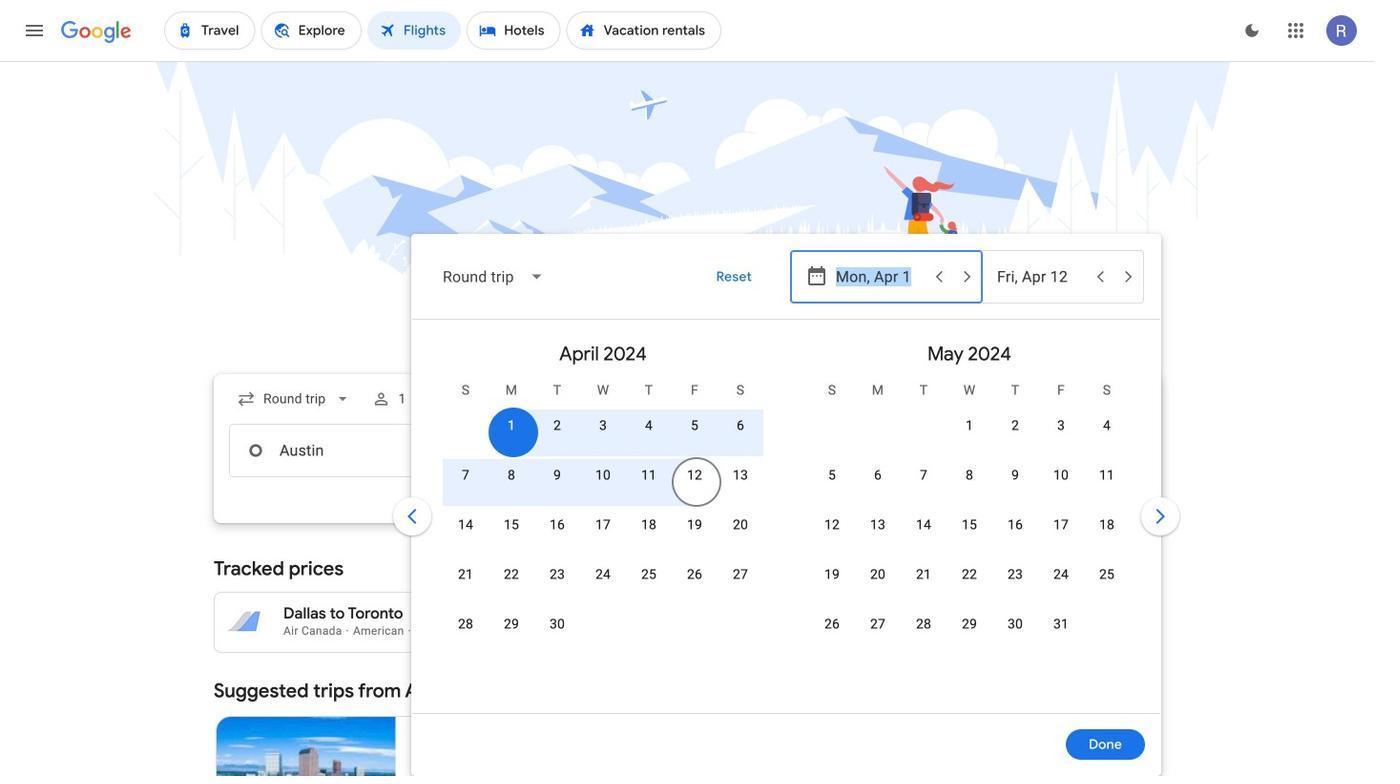 Task type: vqa. For each thing, say whether or not it's contained in the screenshot.
first Return TEXT FIELD from the top
yes



Task type: locate. For each thing, give the bounding box(es) containing it.
sun, may 12 element
[[825, 516, 840, 535]]

row group
[[420, 327, 787, 706], [787, 327, 1153, 706]]

sun, apr 21 element
[[458, 565, 474, 584]]

thu, apr 18 element
[[642, 516, 657, 535]]

tue, may 28 element
[[917, 615, 932, 634]]

tue, apr 23 element
[[550, 565, 565, 584]]

thu, apr 4 element
[[645, 416, 653, 435]]

sat, apr 13 element
[[733, 466, 749, 485]]

Departure text field
[[836, 425, 924, 476]]

mon, apr 8 element
[[508, 466, 516, 485]]

wed, may 1 element
[[966, 416, 974, 435]]

fri, apr 12, return date. element
[[687, 466, 703, 485]]

sun, may 26 element
[[825, 615, 840, 634]]

sat, apr 20 element
[[733, 516, 749, 535]]

grid
[[420, 327, 1153, 725]]

2 row group from the left
[[787, 327, 1153, 706]]

wed, apr 3 element
[[600, 416, 607, 435]]

386 US dollars text field
[[792, 604, 827, 623]]

None field
[[428, 254, 560, 300], [229, 382, 360, 416], [428, 254, 560, 300], [229, 382, 360, 416]]

wed, apr 24 element
[[596, 565, 611, 584]]

tue, may 14 element
[[917, 516, 932, 535]]

mon, may 13 element
[[871, 516, 886, 535]]

Return text field
[[998, 251, 1086, 303]]

thu, may 30 element
[[1008, 615, 1024, 634]]

wed, apr 17 element
[[596, 516, 611, 535]]

change appearance image
[[1230, 8, 1276, 53]]

fri, may 31 element
[[1054, 615, 1069, 634]]

sat, may 18 element
[[1100, 516, 1115, 535]]

row
[[489, 400, 764, 462], [947, 400, 1130, 462], [443, 457, 764, 512], [810, 457, 1130, 512], [443, 507, 764, 561], [810, 507, 1130, 561], [443, 557, 764, 611], [810, 557, 1130, 611], [443, 606, 581, 661], [810, 606, 1085, 661]]

wed, apr 10 element
[[596, 466, 611, 485]]

tue, apr 30 element
[[550, 615, 565, 634]]

Flight search field
[[199, 234, 1184, 776]]

mon, may 27 element
[[871, 615, 886, 634]]

thu, may 9 element
[[1012, 466, 1020, 485]]

thu, apr 11 element
[[642, 466, 657, 485]]

wed, may 15 element
[[962, 516, 978, 535]]

thu, may 23 element
[[1008, 565, 1024, 584]]

mon, apr 22 element
[[504, 565, 519, 584]]

fri, apr 26 element
[[687, 565, 703, 584]]

frontier image
[[411, 772, 427, 776]]

mon, apr 29 element
[[504, 615, 519, 634]]

previous image
[[390, 494, 435, 539]]

fri, may 24 element
[[1054, 565, 1069, 584]]

wed, may 22 element
[[962, 565, 978, 584]]

sat, may 25 element
[[1100, 565, 1115, 584]]

None text field
[[229, 424, 498, 477]]

tue, apr 2 element
[[554, 416, 561, 435]]

sat, apr 27 element
[[733, 565, 749, 584]]

fri, apr 19 element
[[687, 516, 703, 535]]

fri, may 3 element
[[1058, 416, 1066, 435]]

main menu image
[[23, 19, 46, 42]]

tue, apr 16 element
[[550, 516, 565, 535]]

tracked prices region
[[214, 546, 1161, 653]]

fri, apr 5 element
[[691, 416, 699, 435]]



Task type: describe. For each thing, give the bounding box(es) containing it.
Return text field
[[998, 425, 1086, 476]]

sun, may 5 element
[[829, 466, 836, 485]]

mon, apr 15 element
[[504, 516, 519, 535]]

mon, may 6 element
[[875, 466, 882, 485]]

158 US dollars text field
[[796, 622, 827, 638]]

thu, may 16 element
[[1008, 516, 1024, 535]]

mon, may 20 element
[[871, 565, 886, 584]]

thu, may 2 element
[[1012, 416, 1020, 435]]

thu, apr 25 element
[[642, 565, 657, 584]]

1206 US dollars text field
[[467, 622, 508, 638]]

suggested trips from austin region
[[214, 668, 1161, 776]]

grid inside flight search field
[[420, 327, 1153, 725]]

next image
[[1138, 494, 1184, 539]]

none text field inside flight search field
[[229, 424, 498, 477]]

2614 US dollars text field
[[463, 604, 508, 623]]

sun, apr 7 element
[[462, 466, 470, 485]]

tue, apr 9 element
[[554, 466, 561, 485]]

sat, may 11 element
[[1100, 466, 1115, 485]]

mon, apr 1, departure date. element
[[508, 416, 516, 435]]

1 row group from the left
[[420, 327, 787, 706]]

fri, may 17 element
[[1054, 516, 1069, 535]]

tue, may 21 element
[[917, 565, 932, 584]]

sun, may 19 element
[[825, 565, 840, 584]]

sun, apr 28 element
[[458, 615, 474, 634]]

wed, may 29 element
[[962, 615, 978, 634]]

sat, apr 6 element
[[737, 416, 745, 435]]

sat, may 4 element
[[1104, 416, 1111, 435]]

tue, may 7 element
[[920, 466, 928, 485]]

sun, apr 14 element
[[458, 516, 474, 535]]

fri, may 10 element
[[1054, 466, 1069, 485]]

wed, may 8 element
[[966, 466, 974, 485]]

Departure text field
[[836, 251, 924, 303]]



